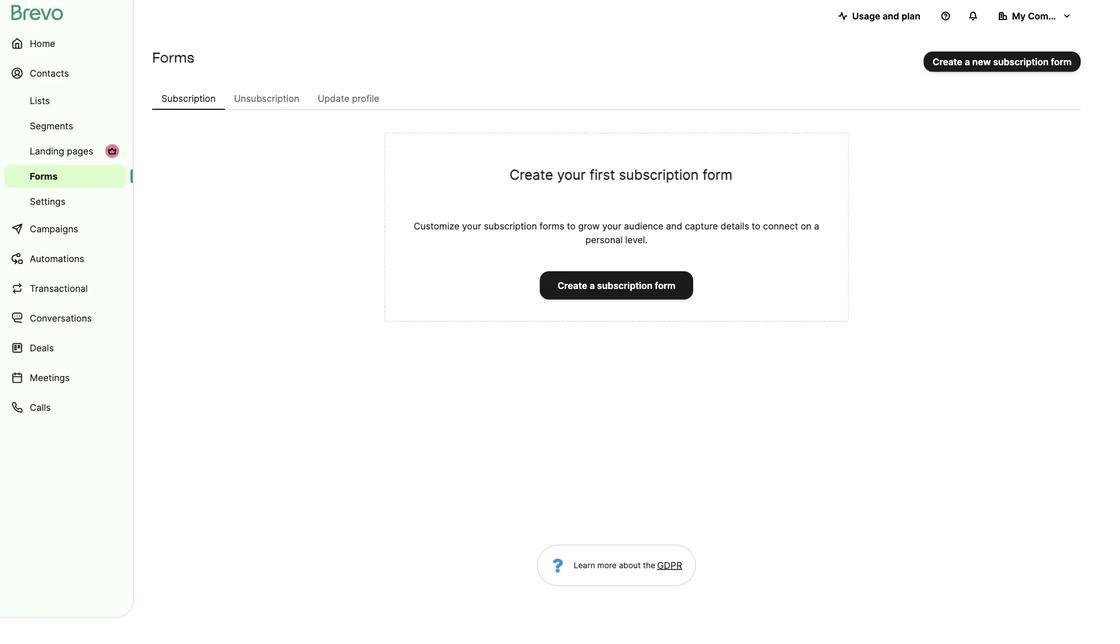 Task type: describe. For each thing, give the bounding box(es) containing it.
update
[[318, 93, 350, 104]]

company
[[1028, 10, 1071, 21]]

update profile link
[[309, 87, 389, 110]]

audience
[[624, 220, 664, 232]]

contacts
[[30, 68, 69, 79]]

campaigns link
[[5, 215, 126, 243]]

automations
[[30, 253, 84, 264]]

usage
[[853, 10, 881, 21]]

more
[[598, 561, 617, 571]]

calls link
[[5, 394, 126, 422]]

1 to from the left
[[567, 220, 576, 232]]

forms link
[[5, 165, 126, 188]]

lists link
[[5, 89, 126, 112]]

home
[[30, 38, 55, 49]]

create a subscription form link
[[540, 271, 694, 300]]

details
[[721, 220, 750, 232]]

conversations
[[30, 313, 92, 324]]

unsubscription link
[[225, 87, 309, 110]]

plan
[[902, 10, 921, 21]]

usage and plan
[[853, 10, 921, 21]]

form for create your first subscription form
[[703, 166, 733, 183]]

pages
[[67, 145, 93, 157]]

create for create your first subscription form
[[510, 166, 553, 183]]

deals link
[[5, 334, 126, 362]]

a for form
[[590, 280, 595, 291]]

create for create a subscription form
[[558, 280, 588, 291]]

new
[[973, 56, 991, 67]]

capture
[[685, 220, 718, 232]]

customize your subscription forms to grow your audience and capture details to connect on a personal level.
[[414, 220, 820, 245]]

meetings
[[30, 372, 70, 383]]

on
[[801, 220, 812, 232]]

transactional
[[30, 283, 88, 294]]

gdpr
[[657, 560, 683, 571]]

create a subscription form
[[558, 280, 676, 291]]

your for create
[[557, 166, 586, 183]]

customize
[[414, 220, 460, 232]]

connect
[[763, 220, 799, 232]]

contacts link
[[5, 60, 126, 87]]

2 to from the left
[[752, 220, 761, 232]]

0 horizontal spatial forms
[[30, 171, 58, 182]]

profile
[[352, 93, 380, 104]]

a inside customize your subscription forms to grow your audience and capture details to connect on a personal level.
[[815, 220, 820, 232]]

usage and plan button
[[830, 5, 930, 27]]

create for create a new subscription form
[[933, 56, 963, 67]]

my company button
[[990, 5, 1081, 27]]

landing pages link
[[5, 140, 126, 163]]

subscription down level.
[[597, 280, 653, 291]]

transactional link
[[5, 275, 126, 302]]

subscription
[[162, 93, 216, 104]]

and inside button
[[883, 10, 900, 21]]

about
[[619, 561, 641, 571]]

form for create a new subscription form
[[1051, 56, 1072, 67]]



Task type: vqa. For each thing, say whether or not it's contained in the screenshot.
Your for Customize
yes



Task type: locate. For each thing, give the bounding box(es) containing it.
subscription right new
[[994, 56, 1049, 67]]

a down personal
[[590, 280, 595, 291]]

forms down landing
[[30, 171, 58, 182]]

create a new subscription form
[[933, 56, 1072, 67]]

campaigns
[[30, 223, 78, 235]]

landing pages
[[30, 145, 93, 157]]

1 vertical spatial create
[[510, 166, 553, 183]]

1 horizontal spatial a
[[815, 220, 820, 232]]

learn
[[574, 561, 595, 571]]

0 horizontal spatial form
[[655, 280, 676, 291]]

settings
[[30, 196, 66, 207]]

and left "capture" on the top right of page
[[666, 220, 683, 232]]

1 vertical spatial a
[[815, 220, 820, 232]]

1 horizontal spatial and
[[883, 10, 900, 21]]

segments link
[[5, 115, 126, 137]]

2 vertical spatial create
[[558, 280, 588, 291]]

2 horizontal spatial create
[[933, 56, 963, 67]]

home link
[[5, 30, 126, 57]]

first
[[590, 166, 615, 183]]

the
[[643, 561, 656, 571]]

left___rvooi image
[[108, 147, 117, 156]]

0 horizontal spatial and
[[666, 220, 683, 232]]

1 horizontal spatial forms
[[152, 49, 194, 66]]

subscription left forms
[[484, 220, 537, 232]]

0 horizontal spatial create
[[510, 166, 553, 183]]

2 horizontal spatial a
[[965, 56, 970, 67]]

forms
[[540, 220, 565, 232]]

segments
[[30, 120, 73, 131]]

create
[[933, 56, 963, 67], [510, 166, 553, 183], [558, 280, 588, 291]]

0 vertical spatial a
[[965, 56, 970, 67]]

subscription up audience
[[619, 166, 699, 183]]

1 vertical spatial forms
[[30, 171, 58, 182]]

deals
[[30, 342, 54, 354]]

2 vertical spatial form
[[655, 280, 676, 291]]

create down personal
[[558, 280, 588, 291]]

personal
[[586, 234, 623, 245]]

form
[[1051, 56, 1072, 67], [703, 166, 733, 183], [655, 280, 676, 291]]

create your first subscription form
[[510, 166, 733, 183]]

learn more about the gdpr
[[574, 560, 683, 571]]

2 vertical spatial a
[[590, 280, 595, 291]]

1 horizontal spatial your
[[557, 166, 586, 183]]

conversations link
[[5, 305, 126, 332]]

my
[[1013, 10, 1026, 21]]

2 horizontal spatial your
[[603, 220, 622, 232]]

lists
[[30, 95, 50, 106]]

to left grow
[[567, 220, 576, 232]]

meetings link
[[5, 364, 126, 392]]

gdpr link
[[656, 559, 683, 573]]

a
[[965, 56, 970, 67], [815, 220, 820, 232], [590, 280, 595, 291]]

subscription inside customize your subscription forms to grow your audience and capture details to connect on a personal level.
[[484, 220, 537, 232]]

a right on
[[815, 220, 820, 232]]

1 vertical spatial form
[[703, 166, 733, 183]]

forms
[[152, 49, 194, 66], [30, 171, 58, 182]]

create up forms
[[510, 166, 553, 183]]

your
[[557, 166, 586, 183], [462, 220, 481, 232], [603, 220, 622, 232]]

1 horizontal spatial form
[[703, 166, 733, 183]]

1 horizontal spatial create
[[558, 280, 588, 291]]

1 horizontal spatial to
[[752, 220, 761, 232]]

create a new subscription form link
[[924, 52, 1081, 72]]

2 horizontal spatial form
[[1051, 56, 1072, 67]]

grow
[[578, 220, 600, 232]]

unsubscription
[[234, 93, 299, 104]]

to
[[567, 220, 576, 232], [752, 220, 761, 232]]

calls
[[30, 402, 51, 413]]

0 horizontal spatial your
[[462, 220, 481, 232]]

automations link
[[5, 245, 126, 273]]

0 vertical spatial create
[[933, 56, 963, 67]]

1 vertical spatial and
[[666, 220, 683, 232]]

your up personal
[[603, 220, 622, 232]]

a left new
[[965, 56, 970, 67]]

0 horizontal spatial a
[[590, 280, 595, 291]]

a for subscription
[[965, 56, 970, 67]]

update profile
[[318, 93, 380, 104]]

your for customize
[[462, 220, 481, 232]]

and left plan
[[883, 10, 900, 21]]

to right details
[[752, 220, 761, 232]]

your right customize
[[462, 220, 481, 232]]

settings link
[[5, 190, 126, 213]]

0 horizontal spatial to
[[567, 220, 576, 232]]

0 vertical spatial and
[[883, 10, 900, 21]]

0 vertical spatial forms
[[152, 49, 194, 66]]

and inside customize your subscription forms to grow your audience and capture details to connect on a personal level.
[[666, 220, 683, 232]]

create left new
[[933, 56, 963, 67]]

forms up subscription
[[152, 49, 194, 66]]

my company
[[1013, 10, 1071, 21]]

your left first
[[557, 166, 586, 183]]

and
[[883, 10, 900, 21], [666, 220, 683, 232]]

subscription link
[[152, 87, 225, 110]]

subscription
[[994, 56, 1049, 67], [619, 166, 699, 183], [484, 220, 537, 232], [597, 280, 653, 291]]

landing
[[30, 145, 64, 157]]

0 vertical spatial form
[[1051, 56, 1072, 67]]

level.
[[626, 234, 648, 245]]



